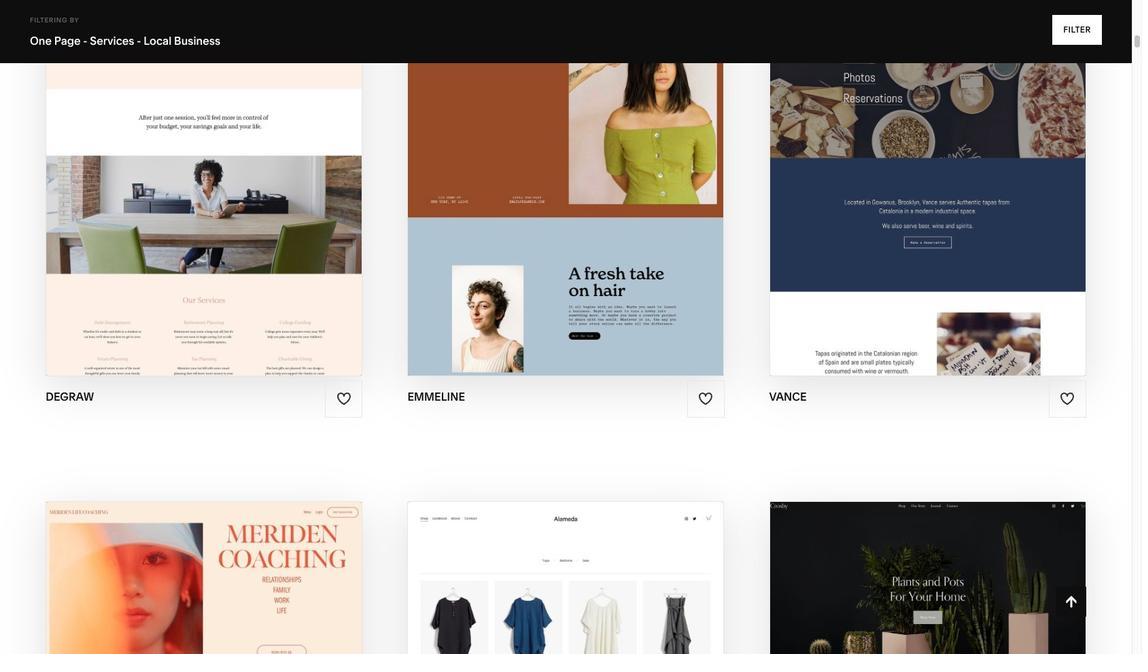 Task type: vqa. For each thing, say whether or not it's contained in the screenshot.
the Alameda image
yes



Task type: locate. For each thing, give the bounding box(es) containing it.
vance image
[[770, 0, 1086, 376]]

add vance to your favorites list image
[[1060, 392, 1075, 407]]

back to top image
[[1064, 595, 1079, 610]]

degraw image
[[46, 0, 362, 376]]



Task type: describe. For each thing, give the bounding box(es) containing it.
crosby image
[[770, 503, 1086, 655]]

meriden image
[[46, 503, 362, 655]]

emmeline image
[[408, 0, 724, 376]]

alameda image
[[408, 503, 724, 655]]

add degraw to your favorites list image
[[336, 392, 351, 407]]



